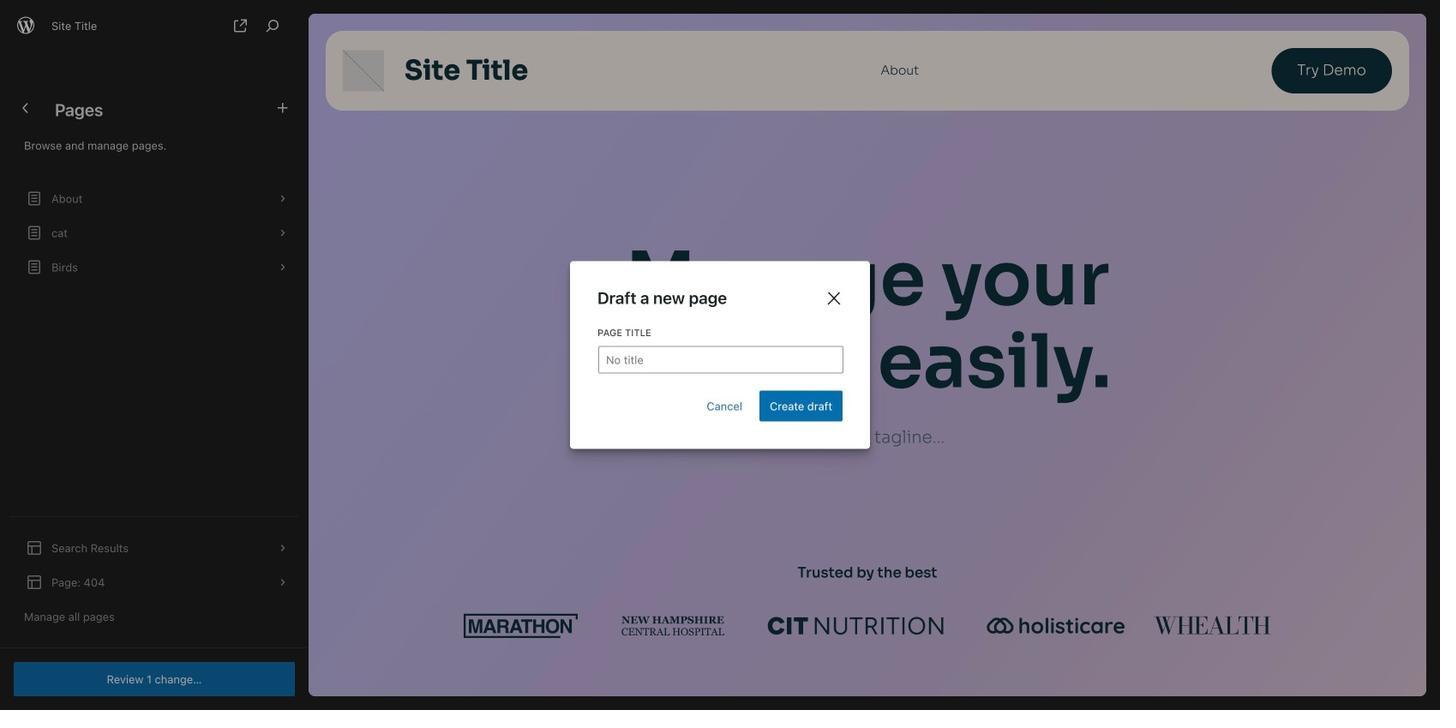 Task type: locate. For each thing, give the bounding box(es) containing it.
No title text field
[[599, 346, 844, 374]]

list
[[10, 181, 298, 284]]

back image
[[15, 98, 36, 118]]

close image
[[824, 288, 845, 309]]

open command palette image
[[262, 15, 283, 36]]

draft a new page image
[[273, 98, 293, 118]]

document
[[570, 261, 870, 449]]



Task type: vqa. For each thing, say whether or not it's contained in the screenshot.
No Title text field
yes



Task type: describe. For each thing, give the bounding box(es) containing it.
view site (opens in a new tab) image
[[230, 15, 251, 36]]



